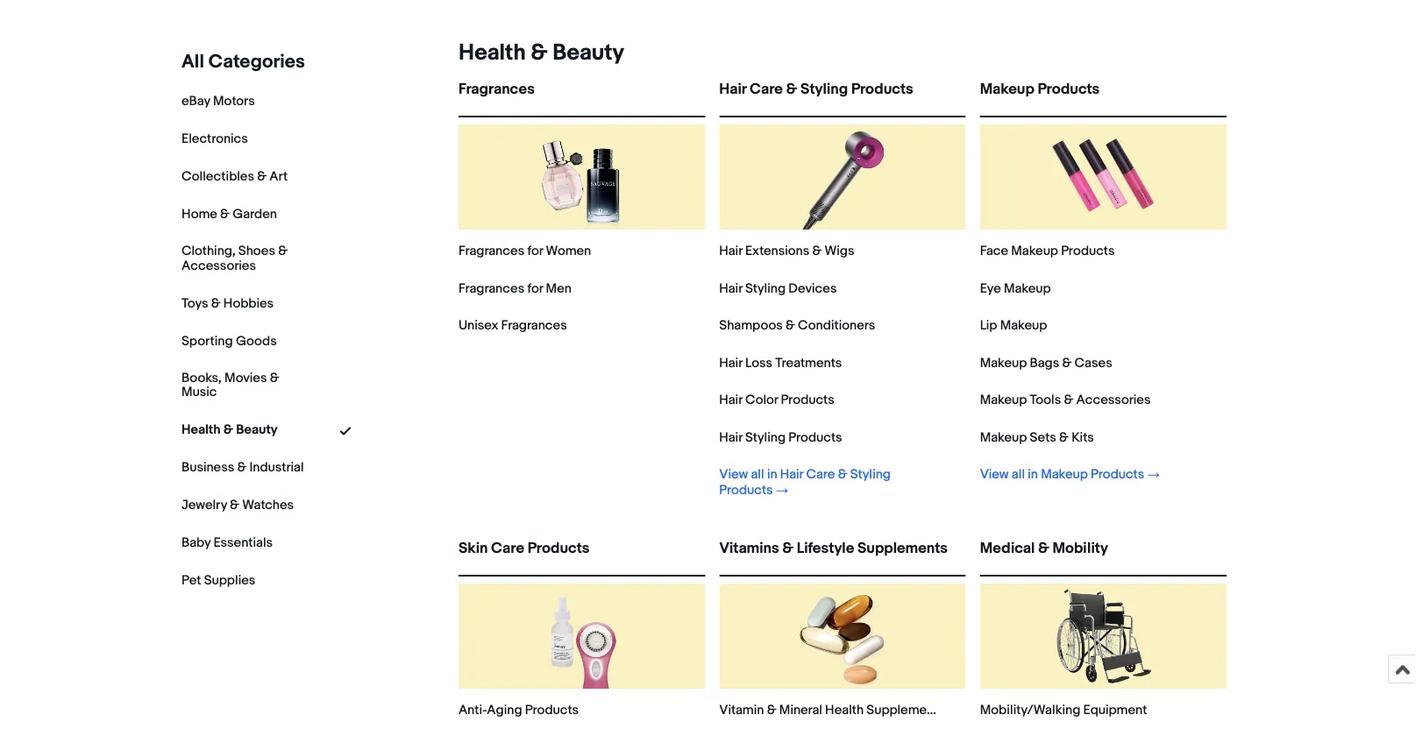 Task type: describe. For each thing, give the bounding box(es) containing it.
0 horizontal spatial health & beauty link
[[182, 422, 278, 438]]

fragrances for fragrances
[[459, 80, 535, 98]]

treatments
[[776, 355, 842, 371]]

mobility/walking equipment link
[[980, 703, 1148, 719]]

shampoos
[[720, 318, 783, 334]]

music
[[182, 385, 217, 401]]

ebay motors
[[182, 93, 255, 109]]

categories
[[209, 50, 305, 73]]

toys
[[182, 295, 208, 311]]

jewelry & watches
[[182, 498, 294, 514]]

view all in makeup products
[[980, 467, 1145, 483]]

care for &
[[750, 80, 783, 98]]

hair styling devices link
[[720, 281, 837, 297]]

accessories for makeup tools & accessories
[[1077, 393, 1151, 408]]

eye
[[980, 281, 1002, 297]]

face makeup products link
[[980, 243, 1115, 259]]

makeup products image
[[1051, 125, 1157, 230]]

products inside hair care & styling products link
[[852, 80, 914, 98]]

fragrances link
[[459, 80, 706, 112]]

wigs
[[825, 243, 855, 259]]

collectibles
[[182, 168, 254, 184]]

for for women
[[528, 243, 543, 259]]

medical & mobility image
[[1051, 584, 1157, 690]]

makeup sets & kits
[[980, 430, 1095, 446]]

anti-
[[459, 703, 487, 719]]

for for men
[[528, 281, 543, 297]]

movies
[[225, 370, 267, 386]]

jewelry & watches link
[[182, 498, 294, 514]]

0 vertical spatial health & beauty link
[[452, 39, 625, 67]]

fragrances for women
[[459, 243, 591, 259]]

shoes
[[238, 243, 275, 259]]

fragrances for women link
[[459, 243, 591, 259]]

all for makeup
[[1012, 467, 1025, 483]]

industrial
[[250, 460, 304, 476]]

art
[[270, 168, 288, 184]]

hair for hair styling products
[[720, 430, 743, 446]]

medical & mobility
[[980, 540, 1109, 558]]

sporting goods
[[182, 333, 277, 349]]

vitamin & mineral health supplements
[[720, 703, 946, 719]]

skin
[[459, 540, 488, 558]]

vitamins & lifestyle supplements link
[[720, 540, 966, 572]]

garden
[[233, 206, 277, 222]]

all
[[182, 50, 204, 73]]

ebay motors link
[[182, 93, 255, 109]]

face
[[980, 243, 1009, 259]]

women
[[546, 243, 591, 259]]

men
[[546, 281, 572, 297]]

hair loss treatments link
[[720, 355, 842, 371]]

0 horizontal spatial beauty
[[236, 422, 278, 438]]

electronics link
[[182, 131, 248, 147]]

& inside view all in hair care & styling products
[[838, 467, 848, 483]]

makeup tools & accessories
[[980, 393, 1151, 408]]

fragrances for men link
[[459, 281, 572, 297]]

cases
[[1075, 355, 1113, 371]]

products inside view all in hair care & styling products
[[720, 483, 773, 499]]

hair color products link
[[720, 393, 835, 408]]

makeup products
[[980, 80, 1100, 98]]

unisex fragrances link
[[459, 318, 567, 334]]

supplies
[[204, 573, 256, 589]]

baby essentials
[[182, 536, 273, 551]]

collectibles & art link
[[182, 168, 288, 184]]

0 vertical spatial health
[[459, 39, 526, 67]]

view for hair
[[720, 467, 748, 483]]

anti-aging products
[[459, 703, 579, 719]]

pet supplies link
[[182, 573, 256, 589]]

color
[[746, 393, 778, 408]]

goods
[[236, 333, 277, 349]]

books, movies & music link
[[182, 370, 304, 401]]

hair for hair color products
[[720, 393, 743, 408]]

accessories for clothing, shoes & accessories
[[182, 258, 256, 274]]

makeup bags & cases
[[980, 355, 1113, 371]]

1 horizontal spatial health & beauty
[[459, 39, 625, 67]]

makeup bags & cases link
[[980, 355, 1113, 371]]

hair extensions & wigs
[[720, 243, 855, 259]]

clothing, shoes & accessories link
[[182, 243, 304, 274]]

mineral
[[780, 703, 823, 719]]

makeup tools & accessories link
[[980, 393, 1151, 408]]

motors
[[213, 93, 255, 109]]

products inside skin care products link
[[528, 540, 590, 558]]

toys & hobbies link
[[182, 295, 274, 311]]

care inside view all in hair care & styling products
[[807, 467, 836, 483]]

ebay
[[182, 93, 210, 109]]

care for products
[[491, 540, 525, 558]]

sporting goods link
[[182, 333, 277, 349]]

0 horizontal spatial health & beauty
[[182, 422, 278, 438]]

hair styling products link
[[720, 430, 843, 446]]

fragrances for men
[[459, 281, 572, 297]]

shampoos & conditioners
[[720, 318, 876, 334]]

products inside the makeup products link
[[1038, 80, 1100, 98]]

lifestyle
[[797, 540, 855, 558]]

vitamins & lifestyle supplements image
[[790, 584, 896, 690]]

lip makeup link
[[980, 318, 1048, 334]]

medical & mobility link
[[980, 540, 1227, 572]]

hair styling devices
[[720, 281, 837, 297]]

fragrances for fragrances for men
[[459, 281, 525, 297]]

& inside books, movies & music
[[270, 370, 279, 386]]



Task type: locate. For each thing, give the bounding box(es) containing it.
0 horizontal spatial accessories
[[182, 258, 256, 274]]

beauty up fragrances link at the top left of the page
[[553, 39, 625, 67]]

1 vertical spatial accessories
[[1077, 393, 1151, 408]]

1 vertical spatial health & beauty link
[[182, 422, 278, 438]]

2 view from the left
[[980, 467, 1009, 483]]

health & beauty up fragrances link at the top left of the page
[[459, 39, 625, 67]]

business
[[182, 460, 234, 476]]

2 horizontal spatial care
[[807, 467, 836, 483]]

health & beauty up business & industrial
[[182, 422, 278, 438]]

makeup products link
[[980, 80, 1227, 112]]

1 vertical spatial health & beauty
[[182, 422, 278, 438]]

2 in from the left
[[1028, 467, 1039, 483]]

all
[[751, 467, 765, 483], [1012, 467, 1025, 483]]

0 vertical spatial health & beauty
[[459, 39, 625, 67]]

view all in makeup products link
[[980, 467, 1160, 483]]

0 horizontal spatial in
[[768, 467, 778, 483]]

1 horizontal spatial care
[[750, 80, 783, 98]]

fragrances
[[459, 80, 535, 98], [459, 243, 525, 259], [459, 281, 525, 297], [501, 318, 567, 334]]

1 horizontal spatial view
[[980, 467, 1009, 483]]

all down makeup sets & kits
[[1012, 467, 1025, 483]]

business & industrial
[[182, 460, 304, 476]]

toys & hobbies
[[182, 295, 274, 311]]

2 for from the top
[[528, 281, 543, 297]]

health & beauty link up fragrances link at the top left of the page
[[452, 39, 625, 67]]

equipment
[[1084, 703, 1148, 719]]

accessories up the toys & hobbies
[[182, 258, 256, 274]]

home & garden link
[[182, 206, 277, 222]]

collectibles & art
[[182, 168, 288, 184]]

hair color products
[[720, 393, 835, 408]]

0 horizontal spatial all
[[751, 467, 765, 483]]

bags
[[1030, 355, 1060, 371]]

0 horizontal spatial care
[[491, 540, 525, 558]]

1 all from the left
[[751, 467, 765, 483]]

& inside clothing, shoes & accessories
[[278, 243, 288, 259]]

for
[[528, 243, 543, 259], [528, 281, 543, 297]]

1 vertical spatial supplements
[[867, 703, 946, 719]]

health & beauty link
[[452, 39, 625, 67], [182, 422, 278, 438]]

0 horizontal spatial view
[[720, 467, 748, 483]]

view down hair styling products
[[720, 467, 748, 483]]

watches
[[242, 498, 294, 514]]

view for makeup
[[980, 467, 1009, 483]]

jewelry
[[182, 498, 227, 514]]

lip makeup
[[980, 318, 1048, 334]]

pet
[[182, 573, 201, 589]]

1 horizontal spatial accessories
[[1077, 393, 1151, 408]]

hair for hair extensions & wigs
[[720, 243, 743, 259]]

baby
[[182, 536, 211, 551]]

in
[[768, 467, 778, 483], [1028, 467, 1039, 483]]

1 view from the left
[[720, 467, 748, 483]]

1 for from the top
[[528, 243, 543, 259]]

for left women
[[528, 243, 543, 259]]

supplements
[[858, 540, 948, 558], [867, 703, 946, 719]]

clothing,
[[182, 243, 236, 259]]

books, movies & music
[[182, 370, 279, 401]]

1 vertical spatial care
[[807, 467, 836, 483]]

2 horizontal spatial health
[[826, 703, 864, 719]]

health & beauty
[[459, 39, 625, 67], [182, 422, 278, 438]]

eye makeup link
[[980, 281, 1051, 297]]

hair care & styling products
[[720, 80, 914, 98]]

home
[[182, 206, 217, 222]]

1 vertical spatial for
[[528, 281, 543, 297]]

lip
[[980, 318, 998, 334]]

aging
[[487, 703, 522, 719]]

1 vertical spatial beauty
[[236, 422, 278, 438]]

hair inside view all in hair care & styling products
[[781, 467, 804, 483]]

skin care products link
[[459, 540, 706, 572]]

eye makeup
[[980, 281, 1051, 297]]

hair
[[720, 80, 747, 98], [720, 243, 743, 259], [720, 281, 743, 297], [720, 355, 743, 371], [720, 393, 743, 408], [720, 430, 743, 446], [781, 467, 804, 483]]

hair for hair styling devices
[[720, 281, 743, 297]]

view
[[720, 467, 748, 483], [980, 467, 1009, 483]]

accessories inside clothing, shoes & accessories
[[182, 258, 256, 274]]

accessories
[[182, 258, 256, 274], [1077, 393, 1151, 408]]

&
[[531, 39, 548, 67], [787, 80, 798, 98], [257, 168, 267, 184], [220, 206, 230, 222], [278, 243, 288, 259], [813, 243, 822, 259], [211, 295, 221, 311], [786, 318, 796, 334], [1063, 355, 1072, 371], [270, 370, 279, 386], [1064, 393, 1074, 408], [223, 422, 233, 438], [1060, 430, 1069, 446], [237, 460, 247, 476], [838, 467, 848, 483], [230, 498, 239, 514], [783, 540, 794, 558], [1039, 540, 1050, 558], [767, 703, 777, 719]]

0 vertical spatial care
[[750, 80, 783, 98]]

view all in hair care & styling products link
[[720, 467, 942, 499]]

0 vertical spatial beauty
[[553, 39, 625, 67]]

vitamins
[[720, 540, 780, 558]]

1 vertical spatial health
[[182, 422, 221, 438]]

mobility/walking equipment
[[980, 703, 1148, 719]]

hair styling products
[[720, 430, 843, 446]]

anti-aging products link
[[459, 703, 579, 719]]

tools
[[1030, 393, 1062, 408]]

loss
[[746, 355, 773, 371]]

0 vertical spatial supplements
[[858, 540, 948, 558]]

health
[[459, 39, 526, 67], [182, 422, 221, 438], [826, 703, 864, 719]]

skin care products image
[[530, 584, 635, 690]]

beauty
[[553, 39, 625, 67], [236, 422, 278, 438]]

all for hair
[[751, 467, 765, 483]]

unisex
[[459, 318, 499, 334]]

extensions
[[746, 243, 810, 259]]

styling inside view all in hair care & styling products
[[851, 467, 891, 483]]

1 horizontal spatial health
[[459, 39, 526, 67]]

shampoos & conditioners link
[[720, 318, 876, 334]]

2 vertical spatial care
[[491, 540, 525, 558]]

vitamin & mineral health supplements link
[[720, 703, 946, 719]]

hair inside hair care & styling products link
[[720, 80, 747, 98]]

beauty up business & industrial link
[[236, 422, 278, 438]]

2 vertical spatial health
[[826, 703, 864, 719]]

for left men
[[528, 281, 543, 297]]

0 vertical spatial accessories
[[182, 258, 256, 274]]

accessories down cases
[[1077, 393, 1151, 408]]

hair for hair care & styling products
[[720, 80, 747, 98]]

in for care
[[768, 467, 778, 483]]

in for products
[[1028, 467, 1039, 483]]

view inside view all in hair care & styling products
[[720, 467, 748, 483]]

home & garden
[[182, 206, 277, 222]]

view all in hair care & styling products
[[720, 467, 891, 499]]

hair extensions & wigs link
[[720, 243, 855, 259]]

hair loss treatments
[[720, 355, 842, 371]]

mobility
[[1053, 540, 1109, 558]]

devices
[[789, 281, 837, 297]]

0 horizontal spatial health
[[182, 422, 221, 438]]

all inside view all in hair care & styling products
[[751, 467, 765, 483]]

pet supplies
[[182, 573, 256, 589]]

1 horizontal spatial in
[[1028, 467, 1039, 483]]

1 horizontal spatial all
[[1012, 467, 1025, 483]]

styling
[[801, 80, 848, 98], [746, 281, 786, 297], [746, 430, 786, 446], [851, 467, 891, 483]]

products
[[852, 80, 914, 98], [1038, 80, 1100, 98], [1062, 243, 1115, 259], [781, 393, 835, 408], [789, 430, 843, 446], [1091, 467, 1145, 483], [720, 483, 773, 499], [528, 540, 590, 558], [525, 703, 579, 719]]

sporting
[[182, 333, 233, 349]]

in down "makeup sets & kits" link
[[1028, 467, 1039, 483]]

0 vertical spatial for
[[528, 243, 543, 259]]

fragrances image
[[530, 125, 635, 230]]

business & industrial link
[[182, 460, 304, 476]]

view down makeup sets & kits
[[980, 467, 1009, 483]]

1 in from the left
[[768, 467, 778, 483]]

health & beauty link up business & industrial
[[182, 422, 278, 438]]

hair care & styling products image
[[790, 125, 896, 230]]

clothing, shoes & accessories
[[182, 243, 288, 274]]

vitamin
[[720, 703, 764, 719]]

makeup
[[980, 80, 1035, 98], [1012, 243, 1059, 259], [1004, 281, 1051, 297], [1001, 318, 1048, 334], [980, 355, 1028, 371], [980, 393, 1028, 408], [980, 430, 1028, 446], [1041, 467, 1088, 483]]

2 all from the left
[[1012, 467, 1025, 483]]

books,
[[182, 370, 222, 386]]

hair care & styling products link
[[720, 80, 966, 112]]

in inside view all in hair care & styling products
[[768, 467, 778, 483]]

skin care products
[[459, 540, 590, 558]]

in down hair styling products
[[768, 467, 778, 483]]

hair for hair loss treatments
[[720, 355, 743, 371]]

essentials
[[214, 536, 273, 551]]

1 horizontal spatial health & beauty link
[[452, 39, 625, 67]]

vitamins & lifestyle supplements
[[720, 540, 948, 558]]

all down hair styling products link
[[751, 467, 765, 483]]

all categories
[[182, 50, 305, 73]]

1 horizontal spatial beauty
[[553, 39, 625, 67]]

baby essentials link
[[182, 536, 273, 551]]

fragrances for fragrances for women
[[459, 243, 525, 259]]



Task type: vqa. For each thing, say whether or not it's contained in the screenshot.
Clothing, Shoes & Accessories
yes



